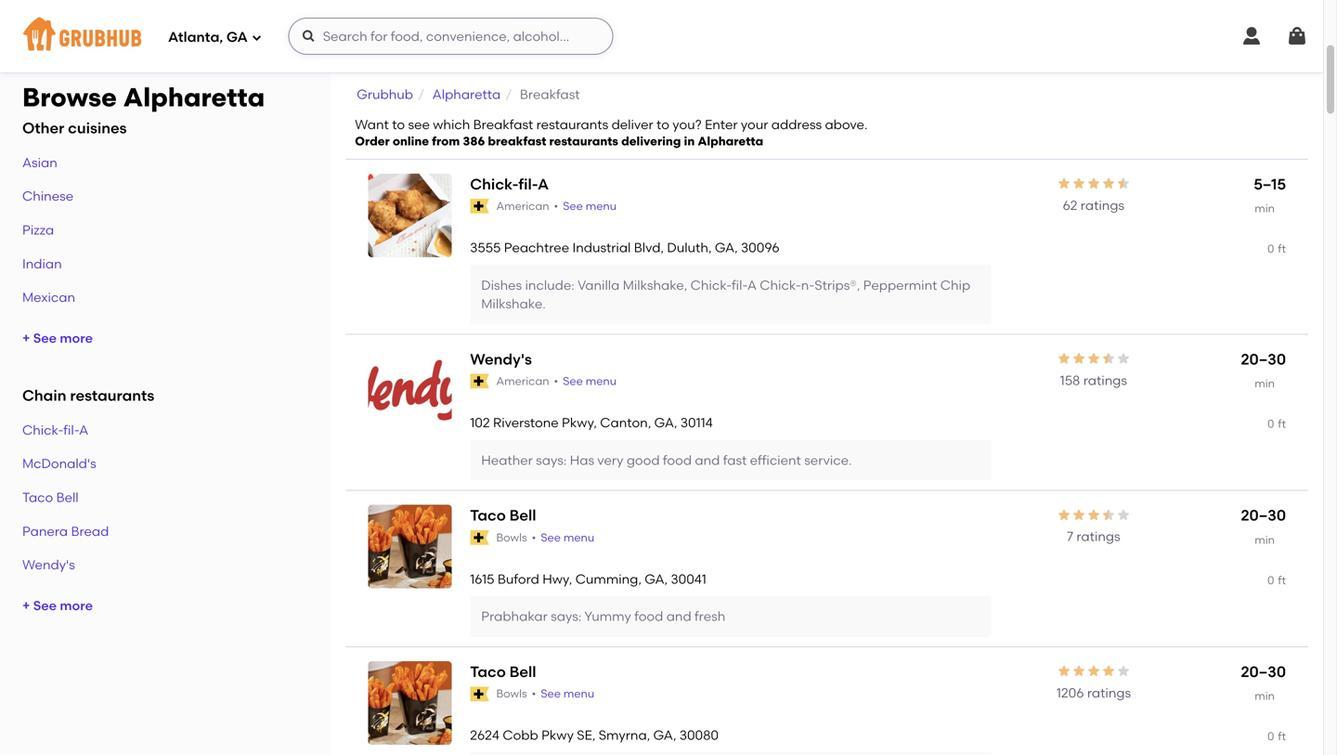 Task type: locate. For each thing, give the bounding box(es) containing it.
• up peachtree
[[554, 199, 559, 213]]

menu for industrial
[[586, 199, 617, 213]]

fil- up mcdonald's link
[[63, 422, 79, 438]]

bowls • see menu up pkwy
[[497, 687, 595, 701]]

ratings
[[1081, 197, 1125, 213], [1084, 372, 1128, 388], [1077, 529, 1121, 545], [1088, 685, 1132, 701]]

min inside the 5–15 min
[[1255, 202, 1276, 215]]

1 vertical spatial subscription pass image
[[470, 530, 489, 545]]

taco down prabhakar
[[470, 663, 506, 681]]

1206 ratings
[[1057, 685, 1132, 701]]

• up the riverstone
[[554, 374, 559, 388]]

+ see more button for chain
[[22, 589, 93, 623]]

taco bell delivery image left 2624
[[368, 662, 452, 745]]

1 vertical spatial wendy's
[[22, 557, 75, 573]]

dishes include: vanilla milkshake, chick-fil-a chick-n-strips®, peppermint chip milkshake.
[[481, 277, 971, 312]]

1 vertical spatial chick-fil-a link
[[22, 422, 89, 438]]

4 min from the top
[[1255, 689, 1276, 703]]

menu up industrial
[[586, 199, 617, 213]]

2 horizontal spatial alpharetta
[[698, 134, 764, 149]]

3 subscription pass image from the top
[[470, 687, 489, 702]]

chick-fil-a
[[470, 175, 549, 193], [22, 422, 89, 438]]

american up the riverstone
[[497, 374, 550, 388]]

cumming,
[[576, 571, 642, 587]]

more
[[60, 330, 93, 346], [60, 598, 93, 614]]

bowls
[[497, 531, 527, 544], [497, 687, 527, 701]]

a down breakfast
[[538, 175, 549, 193]]

taco bell for 2624
[[470, 663, 537, 681]]

alpharetta down 'enter'
[[698, 134, 764, 149]]

cuisines
[[68, 119, 127, 137]]

2 ft from the top
[[1279, 417, 1287, 431]]

taco bell
[[22, 490, 79, 505], [470, 507, 537, 525], [470, 663, 537, 681]]

fil- inside the dishes include: vanilla milkshake, chick-fil-a chick-n-strips®, peppermint chip milkshake.
[[732, 277, 748, 293]]

0 vertical spatial chick-fil-a link
[[470, 174, 818, 195]]

1 vertical spatial bowls • see menu
[[497, 687, 595, 701]]

1 vertical spatial taco bell
[[470, 507, 537, 525]]

and
[[695, 452, 720, 468], [667, 609, 692, 625]]

taco bell link down yummy
[[470, 662, 818, 682]]

indian
[[22, 256, 62, 272]]

102
[[470, 415, 490, 431]]

1 + see more button from the top
[[22, 322, 93, 355]]

+ down 'mexican'
[[22, 330, 30, 346]]

1 + see more from the top
[[22, 330, 93, 346]]

0 vertical spatial fil-
[[519, 175, 538, 193]]

food right good
[[663, 452, 692, 468]]

bell down prabhakar
[[510, 663, 537, 681]]

ratings right 1206
[[1088, 685, 1132, 701]]

subscription pass image up 2624
[[470, 687, 489, 702]]

20–30 min
[[1242, 350, 1287, 390], [1242, 507, 1287, 547], [1242, 663, 1287, 703]]

breakfast
[[520, 87, 580, 102], [473, 117, 534, 132]]

0 vertical spatial +
[[22, 330, 30, 346]]

1 american from the top
[[497, 199, 550, 213]]

taco bell up panera
[[22, 490, 79, 505]]

0 vertical spatial wendy's link
[[470, 349, 818, 370]]

see up hwy,
[[541, 531, 561, 544]]

1 vertical spatial and
[[667, 609, 692, 625]]

1 horizontal spatial chick-fil-a link
[[470, 174, 818, 195]]

1 more from the top
[[60, 330, 93, 346]]

1 0 ft from the top
[[1268, 242, 1287, 255]]

1 horizontal spatial wendy's
[[470, 350, 532, 368]]

1 vertical spatial taco bell delivery image
[[368, 662, 452, 745]]

see menu link up industrial
[[563, 198, 617, 214]]

0 ft
[[1268, 242, 1287, 255], [1268, 417, 1287, 431], [1268, 574, 1287, 587], [1268, 730, 1287, 743]]

1 vertical spatial american
[[497, 374, 550, 388]]

0 for 158 ratings
[[1268, 417, 1275, 431]]

american • see menu for chick-fil-a
[[497, 199, 617, 213]]

see up industrial
[[563, 199, 583, 213]]

3 20–30 min from the top
[[1242, 663, 1287, 703]]

subscription pass image up 1615
[[470, 530, 489, 545]]

1206
[[1057, 685, 1085, 701]]

peppermint
[[864, 277, 938, 293]]

taco for 2624
[[470, 663, 506, 681]]

taco bell delivery image
[[368, 505, 452, 589], [368, 662, 452, 745]]

has
[[570, 452, 595, 468]]

to left see
[[392, 117, 405, 132]]

mexican
[[22, 289, 75, 305]]

3 0 ft from the top
[[1268, 574, 1287, 587]]

1 vertical spatial +
[[22, 598, 30, 614]]

0 vertical spatial american
[[497, 199, 550, 213]]

1 taco bell delivery image from the top
[[368, 505, 452, 589]]

food
[[663, 452, 692, 468], [635, 609, 664, 625]]

2 bowls • see menu from the top
[[497, 687, 595, 701]]

restaurants down deliver
[[550, 134, 619, 149]]

wendy's down milkshake.
[[470, 350, 532, 368]]

1 20–30 min from the top
[[1242, 350, 1287, 390]]

taco bell link up panera
[[22, 490, 79, 505]]

0 for 62 ratings
[[1268, 242, 1275, 255]]

0 vertical spatial subscription pass image
[[470, 374, 489, 389]]

1 subscription pass image from the top
[[470, 374, 489, 389]]

see up pkwy
[[541, 687, 561, 701]]

a
[[538, 175, 549, 193], [748, 277, 757, 293], [79, 422, 89, 438]]

0 vertical spatial bowls • see menu
[[497, 531, 595, 544]]

1 vertical spatial bowls
[[497, 687, 527, 701]]

menu up 102 riverstone pkwy, canton, ga, 30114
[[586, 374, 617, 388]]

ft
[[1279, 242, 1287, 255], [1279, 417, 1287, 431], [1279, 574, 1287, 587], [1279, 730, 1287, 743]]

0 vertical spatial bowls
[[497, 531, 527, 544]]

fil-
[[519, 175, 538, 193], [732, 277, 748, 293], [63, 422, 79, 438]]

158
[[1061, 372, 1081, 388]]

1 vertical spatial american • see menu
[[497, 374, 617, 388]]

taco
[[22, 490, 53, 505], [470, 507, 506, 525], [470, 663, 506, 681]]

american • see menu
[[497, 199, 617, 213], [497, 374, 617, 388]]

panera
[[22, 523, 68, 539]]

more down 'mexican'
[[60, 330, 93, 346]]

min for 62 ratings
[[1255, 202, 1276, 215]]

alpharetta inside want to see which breakfast restaurants deliver to you? enter your address above. order online from 386 breakfast restaurants delivering in alpharetta
[[698, 134, 764, 149]]

1 horizontal spatial to
[[657, 117, 670, 132]]

1 0 from the top
[[1268, 242, 1275, 255]]

strips®,
[[815, 277, 861, 293]]

2 vertical spatial taco
[[470, 663, 506, 681]]

see
[[408, 117, 430, 132]]

alpharetta up which
[[433, 87, 501, 102]]

1 horizontal spatial and
[[695, 452, 720, 468]]

chick- down chain
[[22, 422, 63, 438]]

fil- down 30096
[[732, 277, 748, 293]]

main navigation navigation
[[0, 0, 1324, 72]]

bell for 1615
[[510, 507, 537, 525]]

says: for taco bell
[[551, 609, 582, 625]]

cobb
[[503, 728, 539, 743]]

ft for 158 ratings
[[1279, 417, 1287, 431]]

bowls up cobb
[[497, 687, 527, 701]]

3 20–30 from the top
[[1242, 663, 1287, 681]]

1 vertical spatial breakfast
[[473, 117, 534, 132]]

chick-fil-a link down delivering
[[470, 174, 818, 195]]

menu for hwy,
[[564, 531, 595, 544]]

which
[[433, 117, 470, 132]]

star icon image
[[1057, 176, 1072, 191], [1072, 176, 1087, 191], [1087, 176, 1102, 191], [1102, 176, 1117, 191], [1117, 176, 1131, 191], [1117, 176, 1131, 191], [1057, 351, 1072, 366], [1072, 351, 1087, 366], [1087, 351, 1102, 366], [1102, 351, 1117, 366], [1102, 351, 1117, 366], [1117, 351, 1131, 366], [1057, 508, 1072, 522], [1072, 508, 1087, 522], [1087, 508, 1102, 522], [1102, 508, 1117, 522], [1102, 508, 1117, 522], [1117, 508, 1131, 522], [1057, 664, 1072, 679], [1072, 664, 1087, 679], [1087, 664, 1102, 679], [1102, 664, 1117, 679], [1117, 664, 1132, 679]]

1 vertical spatial fil-
[[732, 277, 748, 293]]

more down panera bread
[[60, 598, 93, 614]]

bowls • see menu for hwy,
[[497, 531, 595, 544]]

american right subscription pass icon
[[497, 199, 550, 213]]

taco bell down heather
[[470, 507, 537, 525]]

4 0 ft from the top
[[1268, 730, 1287, 743]]

2 20–30 from the top
[[1242, 507, 1287, 525]]

2 american • see menu from the top
[[497, 374, 617, 388]]

0 vertical spatial breakfast
[[520, 87, 580, 102]]

chinese link
[[22, 188, 74, 204]]

2 vertical spatial 20–30
[[1242, 663, 1287, 681]]

2 more from the top
[[60, 598, 93, 614]]

0 ft for 7 ratings
[[1268, 574, 1287, 587]]

+ see more button down 'mexican'
[[22, 322, 93, 355]]

2 0 from the top
[[1268, 417, 1275, 431]]

bowls for buford
[[497, 531, 527, 544]]

taco up panera
[[22, 490, 53, 505]]

bell
[[56, 490, 79, 505], [510, 507, 537, 525], [510, 663, 537, 681]]

bowls up buford
[[497, 531, 527, 544]]

+ for other
[[22, 330, 30, 346]]

a inside the dishes include: vanilla milkshake, chick-fil-a chick-n-strips®, peppermint chip milkshake.
[[748, 277, 757, 293]]

+ see more down panera bread
[[22, 598, 93, 614]]

0 vertical spatial and
[[695, 452, 720, 468]]

1 ft from the top
[[1279, 242, 1287, 255]]

1 bowls • see menu from the top
[[497, 531, 595, 544]]

bowls • see menu up hwy,
[[497, 531, 595, 544]]

+ down panera
[[22, 598, 30, 614]]

0 vertical spatial a
[[538, 175, 549, 193]]

0 vertical spatial + see more button
[[22, 322, 93, 355]]

in
[[684, 134, 695, 149]]

5–15 min
[[1254, 175, 1287, 215]]

1 vertical spatial wendy's link
[[22, 557, 75, 573]]

1 bowls from the top
[[497, 531, 527, 544]]

1 vertical spatial taco
[[470, 507, 506, 525]]

taco bell link down good
[[470, 505, 818, 526]]

taco down heather
[[470, 507, 506, 525]]

pkwy
[[542, 728, 574, 743]]

1 20–30 from the top
[[1242, 350, 1287, 368]]

wendy's link down panera
[[22, 557, 75, 573]]

0 horizontal spatial chick-fil-a link
[[22, 422, 89, 438]]

more for restaurants
[[60, 598, 93, 614]]

1 vertical spatial bell
[[510, 507, 537, 525]]

0 vertical spatial chick-fil-a
[[470, 175, 549, 193]]

2 subscription pass image from the top
[[470, 530, 489, 545]]

30041
[[671, 571, 707, 587]]

taco bell delivery image left 1615
[[368, 505, 452, 589]]

3 ft from the top
[[1279, 574, 1287, 587]]

see up pkwy,
[[563, 374, 583, 388]]

1 vertical spatial 20–30 min
[[1242, 507, 1287, 547]]

chip
[[941, 277, 971, 293]]

1 vertical spatial restaurants
[[550, 134, 619, 149]]

svg image
[[1287, 25, 1309, 47], [302, 29, 317, 44]]

• up buford
[[532, 531, 536, 544]]

ratings right 158
[[1084, 372, 1128, 388]]

subscription pass image
[[470, 374, 489, 389], [470, 530, 489, 545], [470, 687, 489, 702]]

2 vertical spatial subscription pass image
[[470, 687, 489, 702]]

0 horizontal spatial chick-fil-a
[[22, 422, 89, 438]]

• up cobb
[[532, 687, 536, 701]]

fil- down breakfast
[[519, 175, 538, 193]]

wendy's link
[[470, 349, 818, 370], [22, 557, 75, 573]]

and left fast at right
[[695, 452, 720, 468]]

panera bread
[[22, 523, 109, 539]]

min for 7 ratings
[[1255, 533, 1276, 547]]

restaurants up breakfast
[[537, 117, 609, 132]]

pkwy,
[[562, 415, 597, 431]]

0
[[1268, 242, 1275, 255], [1268, 417, 1275, 431], [1268, 574, 1275, 587], [1268, 730, 1275, 743]]

0 vertical spatial 20–30
[[1242, 350, 1287, 368]]

ratings for 1206 ratings
[[1088, 685, 1132, 701]]

2 + see more button from the top
[[22, 589, 93, 623]]

a down chain restaurants
[[79, 422, 89, 438]]

online
[[393, 134, 429, 149]]

subscription pass image up 102
[[470, 374, 489, 389]]

restaurants right chain
[[70, 386, 154, 404]]

0 vertical spatial 20–30 min
[[1242, 350, 1287, 390]]

1 american • see menu from the top
[[497, 199, 617, 213]]

0 vertical spatial restaurants
[[537, 117, 609, 132]]

chick- down 30096
[[760, 277, 802, 293]]

yummy
[[585, 609, 632, 625]]

svg image
[[1241, 25, 1263, 47], [252, 32, 263, 43]]

to up delivering
[[657, 117, 670, 132]]

0 vertical spatial more
[[60, 330, 93, 346]]

0 vertical spatial wendy's
[[470, 350, 532, 368]]

see down panera
[[33, 598, 57, 614]]

•
[[554, 199, 559, 213], [554, 374, 559, 388], [532, 531, 536, 544], [532, 687, 536, 701]]

menu up 'se,' at the bottom
[[564, 687, 595, 701]]

1 vertical spatial + see more
[[22, 598, 93, 614]]

bowls for cobb
[[497, 687, 527, 701]]

0 vertical spatial taco bell delivery image
[[368, 505, 452, 589]]

2 vertical spatial 20–30 min
[[1242, 663, 1287, 703]]

ga,
[[715, 240, 738, 256], [655, 415, 678, 431], [645, 571, 668, 587], [654, 728, 677, 743]]

says: down hwy,
[[551, 609, 582, 625]]

5–15
[[1254, 175, 1287, 193]]

Search for food, convenience, alcohol... search field
[[289, 18, 614, 55]]

says: left has
[[536, 452, 567, 468]]

0 vertical spatial american • see menu
[[497, 199, 617, 213]]

dishes
[[481, 277, 522, 293]]

• for cobb
[[532, 687, 536, 701]]

indian link
[[22, 256, 62, 272]]

1 vertical spatial + see more button
[[22, 589, 93, 623]]

from
[[432, 134, 460, 149]]

2 + see more from the top
[[22, 598, 93, 614]]

1 + from the top
[[22, 330, 30, 346]]

2 horizontal spatial fil-
[[732, 277, 748, 293]]

2 american from the top
[[497, 374, 550, 388]]

62
[[1063, 197, 1078, 213]]

wendy's down panera
[[22, 557, 75, 573]]

chick-fil-a up mcdonald's link
[[22, 422, 89, 438]]

1 vertical spatial 20–30
[[1242, 507, 1287, 525]]

heather says: has very good food and fast efficient service.
[[481, 452, 852, 468]]

see down 'mexican'
[[33, 330, 57, 346]]

grubhub link
[[357, 87, 413, 102]]

20–30 min for 7 ratings
[[1242, 507, 1287, 547]]

american for wendy's
[[497, 374, 550, 388]]

4 ft from the top
[[1279, 730, 1287, 743]]

american • see menu up pkwy,
[[497, 374, 617, 388]]

ga, left 30096
[[715, 240, 738, 256]]

2 horizontal spatial a
[[748, 277, 757, 293]]

wendy's link up canton,
[[470, 349, 818, 370]]

chick-fil-a link
[[470, 174, 818, 195], [22, 422, 89, 438]]

• for peachtree
[[554, 199, 559, 213]]

chick-fil-a up subscription pass icon
[[470, 175, 549, 193]]

2 taco bell delivery image from the top
[[368, 662, 452, 745]]

ratings right "7"
[[1077, 529, 1121, 545]]

1 vertical spatial chick-fil-a
[[22, 422, 89, 438]]

3 0 from the top
[[1268, 574, 1275, 587]]

ratings for 158 ratings
[[1084, 372, 1128, 388]]

chick-
[[470, 175, 519, 193], [691, 277, 732, 293], [760, 277, 802, 293], [22, 422, 63, 438]]

2 0 ft from the top
[[1268, 417, 1287, 431]]

1 vertical spatial more
[[60, 598, 93, 614]]

1 vertical spatial a
[[748, 277, 757, 293]]

taco bell down prabhakar
[[470, 663, 537, 681]]

20–30 for 7 ratings
[[1242, 507, 1287, 525]]

a down 30096
[[748, 277, 757, 293]]

bowls • see menu
[[497, 531, 595, 544], [497, 687, 595, 701]]

3 min from the top
[[1255, 533, 1276, 547]]

4 0 from the top
[[1268, 730, 1275, 743]]

american • see menu up peachtree
[[497, 199, 617, 213]]

+ see more button down panera bread
[[22, 589, 93, 623]]

2 bowls from the top
[[497, 687, 527, 701]]

see menu link up 102 riverstone pkwy, canton, ga, 30114
[[563, 373, 617, 390]]

0 vertical spatial says:
[[536, 452, 567, 468]]

to
[[392, 117, 405, 132], [657, 117, 670, 132]]

0 ft for 62 ratings
[[1268, 242, 1287, 255]]

2 vertical spatial bell
[[510, 663, 537, 681]]

2 + from the top
[[22, 598, 30, 614]]

and left fresh
[[667, 609, 692, 625]]

alpharetta down atlanta,
[[123, 82, 265, 113]]

20–30 for 1206 ratings
[[1242, 663, 1287, 681]]

2 min from the top
[[1255, 377, 1276, 390]]

2 vertical spatial a
[[79, 422, 89, 438]]

bell up panera bread
[[56, 490, 79, 505]]

0 horizontal spatial fil-
[[63, 422, 79, 438]]

0 horizontal spatial wendy's link
[[22, 557, 75, 573]]

0 vertical spatial + see more
[[22, 330, 93, 346]]

menu up 1615 buford hwy, cumming, ga, 30041
[[564, 531, 595, 544]]

1 vertical spatial says:
[[551, 609, 582, 625]]

ratings right "62"
[[1081, 197, 1125, 213]]

1 min from the top
[[1255, 202, 1276, 215]]

restaurants
[[537, 117, 609, 132], [550, 134, 619, 149], [70, 386, 154, 404]]

+ see more button for other
[[22, 322, 93, 355]]

2 vertical spatial taco bell
[[470, 663, 537, 681]]

2 20–30 min from the top
[[1242, 507, 1287, 547]]

see menu link up pkwy
[[541, 686, 595, 702]]

bell down heather
[[510, 507, 537, 525]]

chick-fil-a link up mcdonald's link
[[22, 422, 89, 438]]

+ see more for other
[[22, 330, 93, 346]]

+ see more
[[22, 330, 93, 346], [22, 598, 93, 614]]

above.
[[825, 117, 868, 132]]

+ see more down 'mexican'
[[22, 330, 93, 346]]

food right yummy
[[635, 609, 664, 625]]

0 horizontal spatial to
[[392, 117, 405, 132]]

taco bell link
[[22, 490, 79, 505], [470, 505, 818, 526], [470, 662, 818, 682]]

hwy,
[[543, 571, 573, 587]]

see menu link up hwy,
[[541, 530, 595, 546]]

fresh
[[695, 609, 726, 625]]



Task type: describe. For each thing, give the bounding box(es) containing it.
milkshake,
[[623, 277, 688, 293]]

your
[[741, 117, 769, 132]]

smyrna,
[[599, 728, 651, 743]]

20–30 for 158 ratings
[[1242, 350, 1287, 368]]

chinese
[[22, 188, 74, 204]]

0 horizontal spatial and
[[667, 609, 692, 625]]

0 horizontal spatial svg image
[[252, 32, 263, 43]]

more for cuisines
[[60, 330, 93, 346]]

ratings for 62 ratings
[[1081, 197, 1125, 213]]

see for 2624
[[541, 687, 561, 701]]

very
[[598, 452, 624, 468]]

subscription pass image
[[470, 199, 489, 214]]

2 vertical spatial fil-
[[63, 422, 79, 438]]

see menu link for hwy,
[[541, 530, 595, 546]]

7
[[1067, 529, 1074, 545]]

see for 3555
[[563, 199, 583, 213]]

3555
[[470, 240, 501, 256]]

you?
[[673, 117, 702, 132]]

0 vertical spatial taco
[[22, 490, 53, 505]]

riverstone
[[493, 415, 559, 431]]

2 to from the left
[[657, 117, 670, 132]]

ft for 1206 ratings
[[1279, 730, 1287, 743]]

duluth,
[[667, 240, 712, 256]]

30080
[[680, 728, 719, 743]]

menu for pkwy,
[[586, 374, 617, 388]]

chick- up subscription pass icon
[[470, 175, 519, 193]]

mexican link
[[22, 289, 75, 305]]

asian
[[22, 155, 57, 170]]

american for chick-fil-a
[[497, 199, 550, 213]]

subscription pass image for 2624 cobb pkwy se, smyrna, ga, 30080
[[470, 687, 489, 702]]

good
[[627, 452, 660, 468]]

canton,
[[600, 415, 652, 431]]

30096
[[741, 240, 780, 256]]

wendy's delivery image
[[368, 349, 452, 432]]

ft for 7 ratings
[[1279, 574, 1287, 587]]

taco bell link for 1615 buford hwy, cumming, ga, 30041
[[470, 505, 818, 526]]

breakfast
[[488, 134, 547, 149]]

n-
[[802, 277, 815, 293]]

see menu link for pkwy
[[541, 686, 595, 702]]

1 horizontal spatial wendy's link
[[470, 349, 818, 370]]

ga, left 30080
[[654, 728, 677, 743]]

other
[[22, 119, 64, 137]]

3555 peachtree industrial blvd, duluth, ga, 30096
[[470, 240, 780, 256]]

taco bell delivery image for 1615
[[368, 505, 452, 589]]

7 ratings
[[1067, 529, 1121, 545]]

1 horizontal spatial chick-fil-a
[[470, 175, 549, 193]]

+ see more for chain
[[22, 598, 93, 614]]

american • see menu for wendy's
[[497, 374, 617, 388]]

chain restaurants
[[22, 386, 154, 404]]

bell for 2624
[[510, 663, 537, 681]]

chick- down duluth,
[[691, 277, 732, 293]]

2 vertical spatial restaurants
[[70, 386, 154, 404]]

see for 1615
[[541, 531, 561, 544]]

blvd,
[[634, 240, 664, 256]]

1 horizontal spatial svg image
[[1241, 25, 1263, 47]]

• for buford
[[532, 531, 536, 544]]

• for riverstone
[[554, 374, 559, 388]]

0 horizontal spatial alpharetta
[[123, 82, 265, 113]]

62 ratings
[[1063, 197, 1125, 213]]

atlanta,
[[168, 29, 223, 46]]

se,
[[577, 728, 596, 743]]

30114
[[681, 415, 713, 431]]

pizza link
[[22, 222, 54, 238]]

1 vertical spatial food
[[635, 609, 664, 625]]

taco bell link for 2624 cobb pkwy se, smyrna, ga, 30080
[[470, 662, 818, 682]]

158 ratings
[[1061, 372, 1128, 388]]

industrial
[[573, 240, 631, 256]]

browse
[[22, 82, 117, 113]]

1615 buford hwy, cumming, ga, 30041
[[470, 571, 707, 587]]

fast
[[723, 452, 747, 468]]

peachtree
[[504, 240, 570, 256]]

bread
[[71, 523, 109, 539]]

0 ft for 1206 ratings
[[1268, 730, 1287, 743]]

mcdonald's link
[[22, 456, 96, 472]]

ga, left 30041
[[645, 571, 668, 587]]

0 for 7 ratings
[[1268, 574, 1275, 587]]

asian link
[[22, 155, 57, 170]]

min for 1206 ratings
[[1255, 689, 1276, 703]]

says: for wendy's
[[536, 452, 567, 468]]

20–30 min for 1206 ratings
[[1242, 663, 1287, 703]]

ga, left 30114
[[655, 415, 678, 431]]

browse alpharetta
[[22, 82, 265, 113]]

0 vertical spatial taco bell
[[22, 490, 79, 505]]

chick-fil-a delivery image
[[368, 174, 452, 257]]

0 horizontal spatial wendy's
[[22, 557, 75, 573]]

buford
[[498, 571, 540, 587]]

1 to from the left
[[392, 117, 405, 132]]

ft for 62 ratings
[[1279, 242, 1287, 255]]

102 riverstone pkwy, canton, ga, 30114
[[470, 415, 713, 431]]

bowls • see menu for pkwy
[[497, 687, 595, 701]]

heather
[[481, 452, 533, 468]]

breakfast inside want to see which breakfast restaurants deliver to you? enter your address above. order online from 386 breakfast restaurants delivering in alpharetta
[[473, 117, 534, 132]]

order
[[355, 134, 390, 149]]

chain
[[22, 386, 66, 404]]

grubhub
[[357, 87, 413, 102]]

1 horizontal spatial a
[[538, 175, 549, 193]]

1615
[[470, 571, 495, 587]]

subscription pass image for 1615 buford hwy, cumming, ga, 30041
[[470, 530, 489, 545]]

taco bell delivery image for 2624
[[368, 662, 452, 745]]

prabhakar says: yummy food and fresh
[[481, 609, 726, 625]]

ratings for 7 ratings
[[1077, 529, 1121, 545]]

taco bell for 1615
[[470, 507, 537, 525]]

service.
[[805, 452, 852, 468]]

1 horizontal spatial fil-
[[519, 175, 538, 193]]

+ for chain
[[22, 598, 30, 614]]

deliver
[[612, 117, 654, 132]]

20–30 min for 158 ratings
[[1242, 350, 1287, 390]]

want to see which breakfast restaurants deliver to you? enter your address above. order online from 386 breakfast restaurants delivering in alpharetta
[[355, 117, 868, 149]]

0 vertical spatial food
[[663, 452, 692, 468]]

see menu link for pkwy,
[[563, 373, 617, 390]]

ga
[[227, 29, 248, 46]]

386
[[463, 134, 485, 149]]

taco for 1615
[[470, 507, 506, 525]]

mcdonald's
[[22, 456, 96, 472]]

browse hero image
[[0, 0, 1324, 58]]

include:
[[525, 277, 575, 293]]

delivering
[[622, 134, 681, 149]]

menu for pkwy
[[564, 687, 595, 701]]

0 horizontal spatial svg image
[[302, 29, 317, 44]]

want
[[355, 117, 389, 132]]

other cuisines
[[22, 119, 127, 137]]

pizza
[[22, 222, 54, 238]]

0 ft for 158 ratings
[[1268, 417, 1287, 431]]

see for 102
[[563, 374, 583, 388]]

milkshake.
[[481, 296, 546, 312]]

enter
[[705, 117, 738, 132]]

0 horizontal spatial a
[[79, 422, 89, 438]]

0 for 1206 ratings
[[1268, 730, 1275, 743]]

1 horizontal spatial alpharetta
[[433, 87, 501, 102]]

panera bread link
[[22, 523, 109, 539]]

see menu link for industrial
[[563, 198, 617, 214]]

1 horizontal spatial svg image
[[1287, 25, 1309, 47]]

address
[[772, 117, 822, 132]]

subscription pass image for 102 riverstone pkwy, canton, ga, 30114
[[470, 374, 489, 389]]

alpharetta link
[[433, 87, 501, 102]]

prabhakar
[[481, 609, 548, 625]]

atlanta, ga
[[168, 29, 248, 46]]

vanilla
[[578, 277, 620, 293]]

efficient
[[750, 452, 802, 468]]

min for 158 ratings
[[1255, 377, 1276, 390]]

0 vertical spatial bell
[[56, 490, 79, 505]]

2624
[[470, 728, 500, 743]]



Task type: vqa. For each thing, say whether or not it's contained in the screenshot.
Choose one (Required)
no



